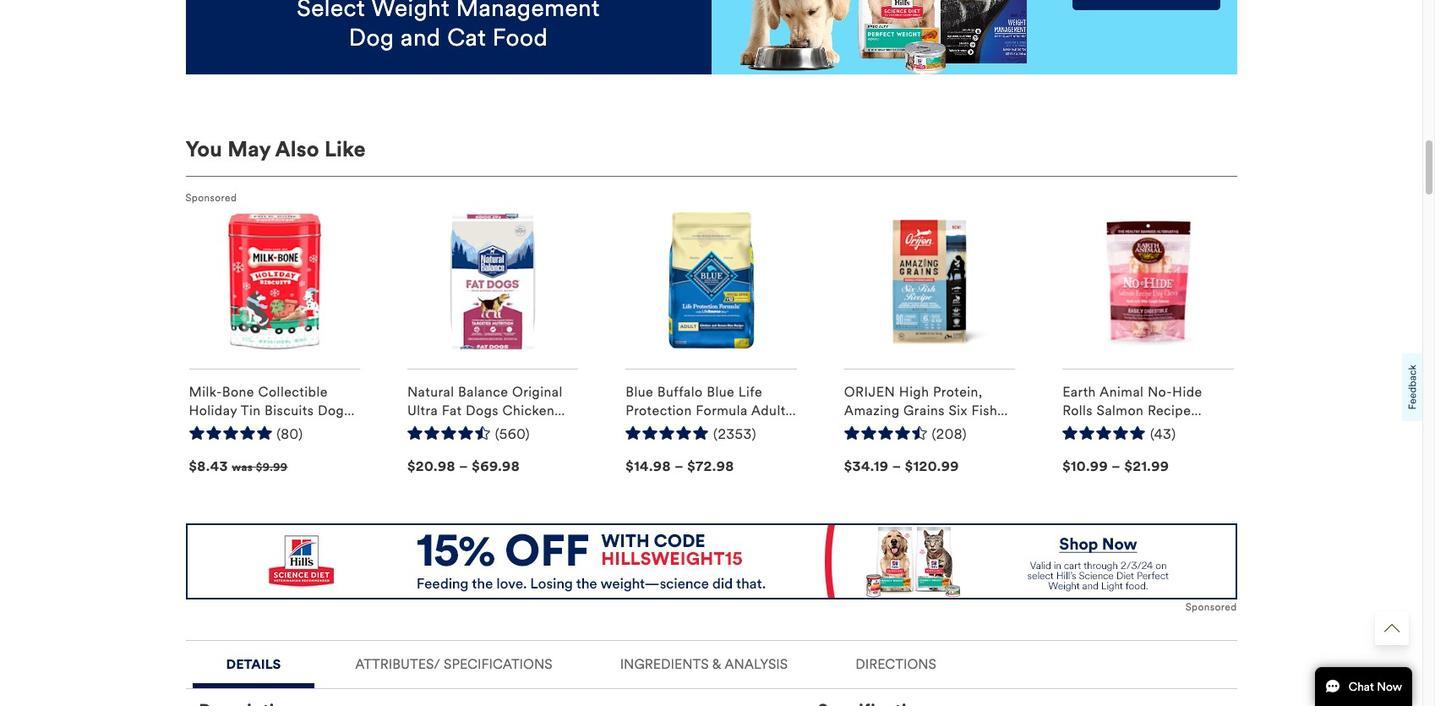 Task type: describe. For each thing, give the bounding box(es) containing it.
and
[[401, 23, 441, 52]]

analysis
[[725, 656, 788, 672]]

ingredients
[[620, 656, 709, 672]]

ingredients & analysis button
[[593, 641, 815, 683]]

attributes/ specifications
[[355, 656, 553, 672]]

details
[[226, 656, 281, 672]]

may
[[228, 136, 271, 162]]

select
[[297, 0, 365, 23]]

directions
[[856, 656, 937, 672]]

management
[[456, 0, 600, 23]]

you
[[186, 136, 222, 162]]

specifications
[[444, 656, 553, 672]]

also
[[275, 136, 320, 162]]

details button
[[192, 641, 315, 683]]

food
[[493, 23, 548, 52]]

ingredients & analysis
[[620, 656, 788, 672]]

directions button
[[829, 641, 964, 683]]

1 vertical spatial sponsored
[[1186, 601, 1238, 613]]

0 horizontal spatial sponsored
[[186, 192, 237, 204]]

weight
[[372, 0, 450, 23]]

&
[[713, 656, 722, 672]]



Task type: vqa. For each thing, say whether or not it's contained in the screenshot.
"Like"
yes



Task type: locate. For each thing, give the bounding box(es) containing it.
1 horizontal spatial sponsored
[[1186, 601, 1238, 613]]

select weight management dog and cat food
[[297, 0, 600, 52]]

attributes/ specifications button
[[328, 641, 580, 683]]

dog
[[349, 23, 394, 52]]

cat
[[447, 23, 486, 52]]

like
[[325, 136, 366, 162]]

scroll to top image
[[1385, 621, 1400, 636]]

0 vertical spatial sponsored
[[186, 192, 237, 204]]

sponsored link
[[186, 523, 1238, 615]]

styled arrow button link
[[1376, 611, 1410, 645]]

product details tab list
[[186, 640, 1238, 706]]

attributes/
[[355, 656, 441, 672]]

you may also like
[[186, 136, 366, 162]]

sponsored
[[186, 192, 237, 204], [1186, 601, 1238, 613]]



